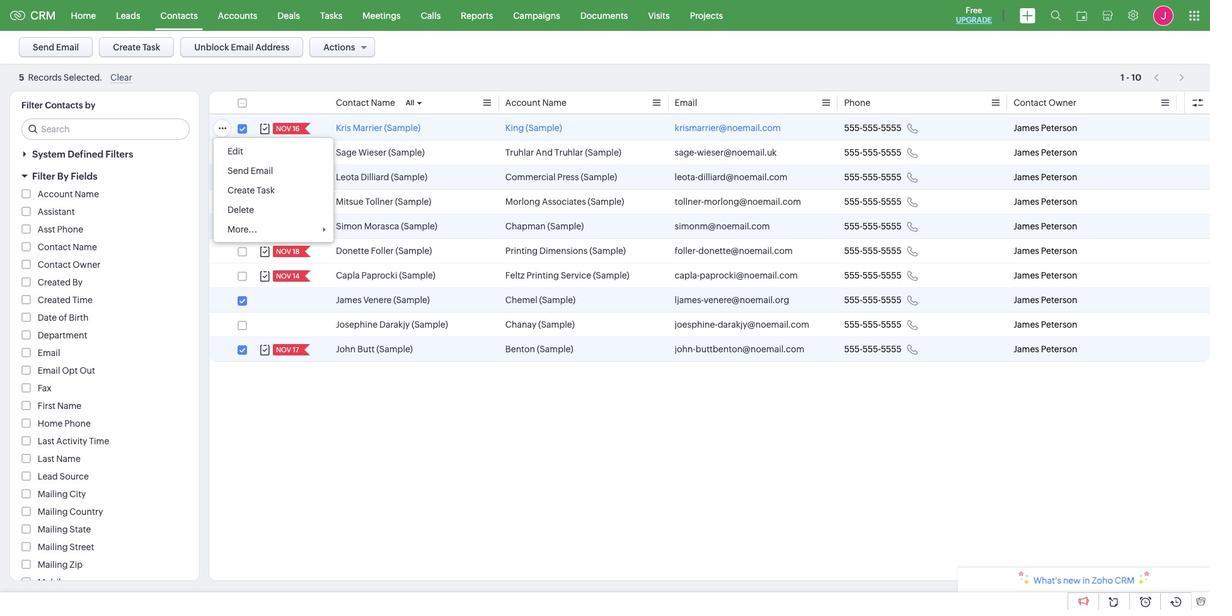 Task type: vqa. For each thing, say whether or not it's contained in the screenshot.
profile Image
no



Task type: locate. For each thing, give the bounding box(es) containing it.
mailing street
[[38, 542, 94, 552]]

(sample) inside josephine darakjy (sample) link
[[412, 320, 448, 330]]

phone for home phone
[[64, 419, 91, 429]]

(sample) down darakjy
[[377, 344, 413, 354]]

(sample) up the and
[[526, 123, 562, 133]]

filter by fields
[[32, 171, 97, 182]]

1 vertical spatial phone
[[57, 224, 83, 235]]

create task up delete
[[228, 185, 275, 195]]

(sample) right the paprocki
[[399, 271, 436, 281]]

mailing
[[38, 489, 68, 499], [38, 507, 68, 517], [38, 525, 68, 535], [38, 542, 68, 552], [38, 560, 68, 570]]

zip
[[70, 560, 83, 570]]

james for sage-wieser@noemail.uk
[[1014, 148, 1040, 158]]

created down 'created by'
[[38, 295, 71, 305]]

4 james peterson from the top
[[1014, 197, 1078, 207]]

4 555-555-5555 from the top
[[845, 197, 902, 207]]

555-555-5555 for foller-donette@noemail.com
[[845, 246, 902, 256]]

by up created time
[[72, 277, 83, 288]]

commercial press (sample) link
[[506, 171, 617, 183]]

1 vertical spatial filter
[[32, 171, 55, 182]]

4 peterson from the top
[[1042, 197, 1078, 207]]

account up assistant
[[38, 189, 73, 199]]

7 5555 from the top
[[881, 271, 902, 281]]

mailing up mailing zip
[[38, 542, 68, 552]]

1 horizontal spatial create
[[228, 185, 255, 195]]

1 horizontal spatial contacts
[[161, 10, 198, 20]]

feltz printing service (sample) link
[[506, 269, 630, 282]]

mailing for mailing zip
[[38, 560, 68, 570]]

555-555-5555 for simonm@noemail.com
[[845, 221, 902, 231]]

task
[[142, 42, 160, 52], [257, 185, 275, 195]]

by
[[57, 171, 69, 182], [72, 277, 83, 288]]

name up 'home phone'
[[57, 401, 81, 411]]

555-555-5555 for john-buttbenton@noemail.com
[[845, 344, 902, 354]]

(sample) inside chanay (sample) 'link'
[[539, 320, 575, 330]]

send email up 5 records selected.
[[33, 42, 79, 52]]

3 nov from the top
[[276, 272, 291, 280]]

2 james peterson from the top
[[1014, 148, 1078, 158]]

1 horizontal spatial account name
[[506, 98, 567, 108]]

home
[[71, 10, 96, 20], [38, 419, 63, 429]]

5 555-555-5555 from the top
[[845, 221, 902, 231]]

truhlar
[[506, 148, 534, 158], [555, 148, 583, 158]]

1 horizontal spatial send email
[[228, 166, 273, 176]]

(sample) inside sage wieser (sample) link
[[388, 148, 425, 158]]

donette@noemail.com
[[699, 246, 793, 256]]

(sample) inside 'james venere (sample)' link
[[394, 295, 430, 305]]

(sample) inside printing dimensions (sample) link
[[590, 246, 626, 256]]

3 5555 from the top
[[881, 172, 902, 182]]

1 vertical spatial send
[[228, 166, 249, 176]]

by inside dropdown button
[[57, 171, 69, 182]]

0 horizontal spatial send email
[[33, 42, 79, 52]]

1 1 - 10 from the top
[[1121, 72, 1142, 82]]

7 peterson from the top
[[1042, 271, 1078, 281]]

mailing for mailing state
[[38, 525, 68, 535]]

create task down leads
[[113, 42, 160, 52]]

peterson for simonm@noemail.com
[[1042, 221, 1078, 231]]

1 vertical spatial contact owner
[[38, 260, 101, 270]]

(sample) right morasca
[[401, 221, 438, 231]]

send down edit
[[228, 166, 249, 176]]

1 horizontal spatial create task
[[228, 185, 275, 195]]

0 vertical spatial contacts
[[161, 10, 198, 20]]

1 created from the top
[[38, 277, 71, 288]]

0 horizontal spatial truhlar
[[506, 148, 534, 158]]

0 vertical spatial create
[[113, 42, 141, 52]]

ljames-
[[675, 295, 704, 305]]

1 nov from the top
[[276, 174, 291, 182]]

by left the fields
[[57, 171, 69, 182]]

contacts
[[161, 10, 198, 20], [45, 100, 83, 110]]

kris marrier (sample) link
[[336, 122, 421, 134]]

wieser
[[359, 148, 387, 158]]

first
[[38, 401, 55, 411]]

email
[[56, 42, 79, 52], [231, 42, 254, 52], [675, 98, 697, 108], [251, 166, 273, 176], [38, 348, 60, 358], [38, 366, 60, 376]]

1 - 10
[[1121, 72, 1142, 82], [1121, 73, 1142, 83]]

0 vertical spatial send
[[33, 42, 54, 52]]

4 5555 from the top
[[881, 197, 902, 207]]

email up 5 records selected.
[[56, 42, 79, 52]]

(sample) down the chemel (sample)
[[539, 320, 575, 330]]

1 10 from the top
[[1132, 72, 1142, 82]]

paprocki
[[362, 271, 398, 281]]

time right activity
[[89, 436, 109, 446]]

last for last activity time
[[38, 436, 55, 446]]

nov inside nov 14 link
[[276, 272, 291, 280]]

mailing country
[[38, 507, 103, 517]]

1 james peterson from the top
[[1014, 123, 1078, 133]]

ljames-venere@noemail.org
[[675, 295, 790, 305]]

2 mailing from the top
[[38, 507, 68, 517]]

created for created time
[[38, 295, 71, 305]]

2 5555 from the top
[[881, 148, 902, 158]]

sage-wieser@noemail.uk link
[[675, 146, 777, 159]]

filter up assistant
[[32, 171, 55, 182]]

(sample) right foller
[[396, 246, 432, 256]]

(sample) inside simon morasca (sample) link
[[401, 221, 438, 231]]

0 vertical spatial create task
[[113, 42, 160, 52]]

simon
[[336, 221, 363, 231]]

555-555-5555 for krismarrier@noemail.com
[[845, 123, 902, 133]]

0 vertical spatial by
[[57, 171, 69, 182]]

last name
[[38, 454, 81, 464]]

unblock
[[194, 42, 229, 52]]

(sample) inside 'john butt (sample)' link
[[377, 344, 413, 354]]

phone for asst phone
[[57, 224, 83, 235]]

nov left the 17
[[276, 174, 291, 182]]

home inside "link"
[[71, 10, 96, 20]]

1 last from the top
[[38, 436, 55, 446]]

contact name down asst phone
[[38, 242, 97, 252]]

(sample) up darakjy
[[394, 295, 430, 305]]

filter inside dropdown button
[[32, 171, 55, 182]]

truhlar left the and
[[506, 148, 534, 158]]

asst
[[38, 224, 55, 235]]

1 vertical spatial nov
[[276, 248, 291, 255]]

0 vertical spatial send email
[[33, 42, 79, 52]]

1 vertical spatial contact name
[[38, 242, 97, 252]]

7 555-555-5555 from the top
[[845, 271, 902, 281]]

5 peterson from the top
[[1042, 221, 1078, 231]]

1 horizontal spatial contact owner
[[1014, 98, 1077, 108]]

0 vertical spatial contact owner
[[1014, 98, 1077, 108]]

10 555-555-5555 from the top
[[845, 344, 902, 354]]

1 horizontal spatial send
[[228, 166, 249, 176]]

(sample)
[[384, 123, 421, 133], [526, 123, 562, 133], [388, 148, 425, 158], [585, 148, 622, 158], [391, 172, 428, 182], [581, 172, 617, 182], [395, 197, 432, 207], [588, 197, 624, 207], [401, 221, 438, 231], [548, 221, 584, 231], [396, 246, 432, 256], [590, 246, 626, 256], [399, 271, 436, 281], [593, 271, 630, 281], [394, 295, 430, 305], [539, 295, 576, 305], [412, 320, 448, 330], [539, 320, 575, 330], [377, 344, 413, 354], [537, 344, 574, 354]]

last activity time
[[38, 436, 109, 446]]

james peterson for capla-paprocki@noemail.com
[[1014, 271, 1078, 281]]

1 vertical spatial contacts
[[45, 100, 83, 110]]

capla paprocki (sample)
[[336, 271, 436, 281]]

simon morasca (sample) link
[[336, 220, 438, 233]]

dimensions
[[540, 246, 588, 256]]

created up created time
[[38, 277, 71, 288]]

(sample) right darakjy
[[412, 320, 448, 330]]

1 vertical spatial account
[[38, 189, 73, 199]]

1 vertical spatial last
[[38, 454, 55, 464]]

printing up chemel (sample) link
[[527, 271, 559, 281]]

3 555-555-5555 from the top
[[845, 172, 902, 182]]

0 vertical spatial task
[[142, 42, 160, 52]]

0 horizontal spatial create task
[[113, 42, 160, 52]]

nov 17
[[276, 174, 299, 182]]

nov left 18
[[276, 248, 291, 255]]

create task
[[113, 42, 160, 52], [228, 185, 275, 195]]

home right crm
[[71, 10, 96, 20]]

1 vertical spatial time
[[89, 436, 109, 446]]

kris
[[336, 123, 351, 133]]

2 1 - 10 from the top
[[1121, 73, 1142, 83]]

mailing up mobile
[[38, 560, 68, 570]]

street
[[70, 542, 94, 552]]

(sample) right tollner
[[395, 197, 432, 207]]

6 peterson from the top
[[1042, 246, 1078, 256]]

10 james peterson from the top
[[1014, 344, 1078, 354]]

peterson for krismarrier@noemail.com
[[1042, 123, 1078, 133]]

555-555-5555 for leota-dilliard@noemail.com
[[845, 172, 902, 182]]

out
[[80, 366, 95, 376]]

send email down edit
[[228, 166, 273, 176]]

truhlar and truhlar (sample)
[[506, 148, 622, 158]]

(sample) inside 'kris marrier (sample)' link
[[384, 123, 421, 133]]

send email inside button
[[33, 42, 79, 52]]

3 james peterson from the top
[[1014, 172, 1078, 182]]

nov for donette
[[276, 248, 291, 255]]

james for john-buttbenton@noemail.com
[[1014, 344, 1040, 354]]

contact name up 'marrier'
[[336, 98, 395, 108]]

nov for leota
[[276, 174, 291, 182]]

2 nov from the top
[[276, 248, 291, 255]]

chapman (sample)
[[506, 221, 584, 231]]

records
[[28, 73, 62, 83]]

name down asst phone
[[73, 242, 97, 252]]

chanay (sample) link
[[506, 318, 575, 331]]

king (sample)
[[506, 123, 562, 133]]

home down first
[[38, 419, 63, 429]]

0 vertical spatial created
[[38, 277, 71, 288]]

0 horizontal spatial contacts
[[45, 100, 83, 110]]

10 5555 from the top
[[881, 344, 902, 354]]

0 vertical spatial nov
[[276, 174, 291, 182]]

all
[[406, 99, 414, 107]]

john-buttbenton@noemail.com
[[675, 344, 805, 354]]

1 vertical spatial created
[[38, 295, 71, 305]]

mitsue
[[336, 197, 364, 207]]

last up "lead"
[[38, 454, 55, 464]]

contacts left by
[[45, 100, 83, 110]]

10
[[1132, 72, 1142, 82], [1132, 73, 1142, 83]]

navigation
[[1148, 68, 1192, 86], [1148, 69, 1192, 87]]

555-555-5555 for sage-wieser@noemail.uk
[[845, 148, 902, 158]]

james peterson for krismarrier@noemail.com
[[1014, 123, 1078, 133]]

created for created by
[[38, 277, 71, 288]]

1 555-555-5555 from the top
[[845, 123, 902, 133]]

deals link
[[268, 0, 310, 31]]

0 horizontal spatial contact name
[[38, 242, 97, 252]]

(sample) down the feltz printing service (sample) link
[[539, 295, 576, 305]]

venere@noemail.org
[[704, 295, 790, 305]]

2 navigation from the top
[[1148, 69, 1192, 87]]

1 vertical spatial account name
[[38, 189, 99, 199]]

create up delete
[[228, 185, 255, 195]]

2 555-555-5555 from the top
[[845, 148, 902, 158]]

james
[[1014, 123, 1040, 133], [1014, 148, 1040, 158], [1014, 172, 1040, 182], [1014, 197, 1040, 207], [1014, 221, 1040, 231], [1014, 246, 1040, 256], [1014, 271, 1040, 281], [336, 295, 362, 305], [1014, 295, 1040, 305], [1014, 320, 1040, 330], [1014, 344, 1040, 354]]

1 vertical spatial owner
[[73, 260, 101, 270]]

phone
[[845, 98, 871, 108], [57, 224, 83, 235], [64, 419, 91, 429]]

home for home phone
[[38, 419, 63, 429]]

5555 for john-buttbenton@noemail.com
[[881, 344, 902, 354]]

chapman
[[506, 221, 546, 231]]

0 vertical spatial home
[[71, 10, 96, 20]]

0 horizontal spatial contact owner
[[38, 260, 101, 270]]

nov
[[276, 174, 291, 182], [276, 248, 291, 255], [276, 272, 291, 280]]

nov inside nov 17 link
[[276, 174, 291, 182]]

2 vertical spatial phone
[[64, 419, 91, 429]]

james for leota-dilliard@noemail.com
[[1014, 172, 1040, 182]]

send up records
[[33, 42, 54, 52]]

1 peterson from the top
[[1042, 123, 1078, 133]]

chapman (sample) link
[[506, 220, 584, 233]]

tasks link
[[310, 0, 353, 31]]

Search text field
[[22, 119, 189, 139]]

3 mailing from the top
[[38, 525, 68, 535]]

(sample) inside chemel (sample) link
[[539, 295, 576, 305]]

1 5555 from the top
[[881, 123, 902, 133]]

6 5555 from the top
[[881, 246, 902, 256]]

morlong@noemail.com
[[704, 197, 801, 207]]

filter by fields button
[[10, 165, 199, 187]]

mobile
[[38, 578, 66, 588]]

(sample) down "all"
[[384, 123, 421, 133]]

(sample) inside morlong associates (sample) link
[[588, 197, 624, 207]]

0 horizontal spatial create
[[113, 42, 141, 52]]

0 horizontal spatial task
[[142, 42, 160, 52]]

king
[[506, 123, 524, 133]]

9 555-555-5555 from the top
[[845, 320, 902, 330]]

benton (sample) link
[[506, 343, 574, 356]]

0 vertical spatial account name
[[506, 98, 567, 108]]

0 vertical spatial account
[[506, 98, 541, 108]]

birth
[[69, 313, 89, 323]]

capla-paprocki@noemail.com link
[[675, 269, 798, 282]]

9 5555 from the top
[[881, 320, 902, 330]]

5555 for krismarrier@noemail.com
[[881, 123, 902, 133]]

created by
[[38, 277, 83, 288]]

account up king
[[506, 98, 541, 108]]

1 mailing from the top
[[38, 489, 68, 499]]

james for simonm@noemail.com
[[1014, 221, 1040, 231]]

2 created from the top
[[38, 295, 71, 305]]

nov 14
[[276, 272, 300, 280]]

search image
[[1051, 10, 1062, 21]]

0 vertical spatial filter
[[21, 100, 43, 110]]

(sample) right the service
[[593, 271, 630, 281]]

last for last name
[[38, 454, 55, 464]]

0 horizontal spatial account
[[38, 189, 73, 199]]

(sample) inside the feltz printing service (sample) link
[[593, 271, 630, 281]]

5555 for sage-wieser@noemail.uk
[[881, 148, 902, 158]]

1 horizontal spatial contact name
[[336, 98, 395, 108]]

8 5555 from the top
[[881, 295, 902, 305]]

6 james peterson from the top
[[1014, 246, 1078, 256]]

sage wieser (sample)
[[336, 148, 425, 158]]

task inside 'button'
[[142, 42, 160, 52]]

0 horizontal spatial home
[[38, 419, 63, 429]]

5555 for simonm@noemail.com
[[881, 221, 902, 231]]

(sample) right press
[[581, 172, 617, 182]]

1 vertical spatial printing
[[527, 271, 559, 281]]

1 vertical spatial home
[[38, 419, 63, 429]]

6 555-555-5555 from the top
[[845, 246, 902, 256]]

email up fax
[[38, 366, 60, 376]]

1 horizontal spatial truhlar
[[555, 148, 583, 158]]

(sample) inside commercial press (sample) link
[[581, 172, 617, 182]]

4 mailing from the top
[[38, 542, 68, 552]]

nov left 14
[[276, 272, 291, 280]]

1 navigation from the top
[[1148, 68, 1192, 86]]

9 peterson from the top
[[1042, 320, 1078, 330]]

account name down filter by fields
[[38, 189, 99, 199]]

10 peterson from the top
[[1042, 344, 1078, 354]]

selected.
[[64, 73, 102, 83]]

time up 'birth'
[[72, 295, 93, 305]]

1 vertical spatial by
[[72, 277, 83, 288]]

truhlar up press
[[555, 148, 583, 158]]

9 james peterson from the top
[[1014, 320, 1078, 330]]

josephine darakjy (sample) link
[[336, 318, 448, 331]]

james for foller-donette@noemail.com
[[1014, 246, 1040, 256]]

printing down chapman
[[506, 246, 538, 256]]

(sample) up printing dimensions (sample) link
[[548, 221, 584, 231]]

josephine darakjy (sample)
[[336, 320, 448, 330]]

1 horizontal spatial task
[[257, 185, 275, 195]]

0 horizontal spatial send
[[33, 42, 54, 52]]

1 horizontal spatial owner
[[1049, 98, 1077, 108]]

printing inside the feltz printing service (sample) link
[[527, 271, 559, 281]]

0 horizontal spatial by
[[57, 171, 69, 182]]

james peterson for foller-donette@noemail.com
[[1014, 246, 1078, 256]]

0 vertical spatial printing
[[506, 246, 538, 256]]

(sample) right wieser
[[388, 148, 425, 158]]

row group
[[209, 116, 1211, 362]]

(sample) down chanay (sample) 'link'
[[537, 344, 574, 354]]

krismarrier@noemail.com
[[675, 123, 781, 133]]

2 peterson from the top
[[1042, 148, 1078, 158]]

0 vertical spatial last
[[38, 436, 55, 446]]

deals
[[278, 10, 300, 20]]

3 peterson from the top
[[1042, 172, 1078, 182]]

mailing for mailing city
[[38, 489, 68, 499]]

7 james peterson from the top
[[1014, 271, 1078, 281]]

crm link
[[10, 9, 56, 22]]

benton
[[506, 344, 535, 354]]

filter contacts by
[[21, 100, 95, 110]]

0 horizontal spatial account name
[[38, 189, 99, 199]]

task down nov 17 link
[[257, 185, 275, 195]]

contacts up unblock on the top of the page
[[161, 10, 198, 20]]

darakjy
[[380, 320, 410, 330]]

asst phone
[[38, 224, 83, 235]]

mailing down mailing city in the left bottom of the page
[[38, 507, 68, 517]]

printing inside printing dimensions (sample) link
[[506, 246, 538, 256]]

(sample) inside donette foller (sample) "link"
[[396, 246, 432, 256]]

mailing down "lead"
[[38, 489, 68, 499]]

nov inside 'nov 18' link
[[276, 248, 291, 255]]

peterson for capla-paprocki@noemail.com
[[1042, 271, 1078, 281]]

james peterson for tollner-morlong@noemail.com
[[1014, 197, 1078, 207]]

1 horizontal spatial by
[[72, 277, 83, 288]]

opt
[[62, 366, 78, 376]]

(sample) up the service
[[590, 246, 626, 256]]

5 5555 from the top
[[881, 221, 902, 231]]

of
[[59, 313, 67, 323]]

mailing up mailing street at the bottom of the page
[[38, 525, 68, 535]]

name down the fields
[[75, 189, 99, 199]]

filter down the 5
[[21, 100, 43, 110]]

5 mailing from the top
[[38, 560, 68, 570]]

create up clear
[[113, 42, 141, 52]]

0 horizontal spatial owner
[[73, 260, 101, 270]]

(sample) up commercial press (sample) link at top
[[585, 148, 622, 158]]

task down leads link
[[142, 42, 160, 52]]

5 records selected.
[[19, 73, 102, 83]]

(sample) right dilliard
[[391, 172, 428, 182]]

peterson for foller-donette@noemail.com
[[1042, 246, 1078, 256]]

5 james peterson from the top
[[1014, 221, 1078, 231]]

2 last from the top
[[38, 454, 55, 464]]

1 horizontal spatial home
[[71, 10, 96, 20]]

account name up 'king (sample)'
[[506, 98, 567, 108]]

first name
[[38, 401, 81, 411]]

mailing for mailing street
[[38, 542, 68, 552]]

2 vertical spatial nov
[[276, 272, 291, 280]]

(sample) right associates on the left
[[588, 197, 624, 207]]

king (sample) link
[[506, 122, 562, 134]]

last up 'last name'
[[38, 436, 55, 446]]

fields
[[71, 171, 97, 182]]

feltz
[[506, 271, 525, 281]]

email down department
[[38, 348, 60, 358]]

nov 18 link
[[273, 246, 301, 257]]



Task type: describe. For each thing, give the bounding box(es) containing it.
(sample) inside king (sample) link
[[526, 123, 562, 133]]

email down edit link
[[251, 166, 273, 176]]

created time
[[38, 295, 93, 305]]

accounts
[[218, 10, 257, 20]]

printing dimensions (sample)
[[506, 246, 626, 256]]

free upgrade
[[956, 6, 992, 25]]

0 vertical spatial phone
[[845, 98, 871, 108]]

reports link
[[451, 0, 503, 31]]

(sample) inside mitsue tollner (sample) link
[[395, 197, 432, 207]]

foller
[[371, 246, 394, 256]]

john
[[336, 344, 356, 354]]

accounts link
[[208, 0, 268, 31]]

james for krismarrier@noemail.com
[[1014, 123, 1040, 133]]

8 555-555-5555 from the top
[[845, 295, 902, 305]]

donette foller (sample) link
[[336, 245, 432, 257]]

date of birth
[[38, 313, 89, 323]]

2 10 from the top
[[1132, 73, 1142, 83]]

leads
[[116, 10, 140, 20]]

buttbenton@noemail.com
[[696, 344, 805, 354]]

more...
[[228, 224, 257, 235]]

email left address
[[231, 42, 254, 52]]

paprocki@noemail.com
[[700, 271, 798, 281]]

nov 17 link
[[273, 172, 300, 183]]

1 vertical spatial task
[[257, 185, 275, 195]]

contacts link
[[150, 0, 208, 31]]

tollner
[[365, 197, 393, 207]]

foller-
[[675, 246, 699, 256]]

simon morasca (sample)
[[336, 221, 438, 231]]

0 vertical spatial time
[[72, 295, 93, 305]]

ljames-venere@noemail.org link
[[675, 294, 790, 306]]

john-buttbenton@noemail.com link
[[675, 343, 805, 356]]

18
[[293, 248, 300, 255]]

marrier
[[353, 123, 382, 133]]

(sample) inside chapman (sample) link
[[548, 221, 584, 231]]

name up 'kris marrier (sample)' link
[[371, 98, 395, 108]]

sage
[[336, 148, 357, 158]]

calendar image
[[1077, 10, 1088, 20]]

capla
[[336, 271, 360, 281]]

nov 18
[[276, 248, 300, 255]]

row group containing kris marrier (sample)
[[209, 116, 1211, 362]]

create inside 'button'
[[113, 42, 141, 52]]

kris marrier (sample)
[[336, 123, 421, 133]]

crm
[[30, 9, 56, 22]]

by
[[85, 100, 95, 110]]

mailing zip
[[38, 560, 83, 570]]

joesphine-darakjy@noemail.com
[[675, 320, 810, 330]]

1 truhlar from the left
[[506, 148, 534, 158]]

2 - from the top
[[1127, 73, 1130, 83]]

1 vertical spatial send email
[[228, 166, 273, 176]]

wieser@noemail.uk
[[697, 148, 777, 158]]

5555 for leota-dilliard@noemail.com
[[881, 172, 902, 182]]

search element
[[1044, 0, 1069, 31]]

james peterson for simonm@noemail.com
[[1014, 221, 1078, 231]]

foller-donette@noemail.com link
[[675, 245, 793, 257]]

country
[[70, 507, 103, 517]]

email up krismarrier@noemail.com link
[[675, 98, 697, 108]]

by for created
[[72, 277, 83, 288]]

press
[[558, 172, 579, 182]]

documents link
[[571, 0, 638, 31]]

send inside button
[[33, 42, 54, 52]]

tollner-morlong@noemail.com link
[[675, 195, 801, 208]]

projects
[[690, 10, 723, 20]]

james for tollner-morlong@noemail.com
[[1014, 197, 1040, 207]]

5555 for foller-donette@noemail.com
[[881, 246, 902, 256]]

(sample) inside leota dilliard (sample) link
[[391, 172, 428, 182]]

state
[[70, 525, 91, 535]]

morlong
[[506, 197, 540, 207]]

peterson for tollner-morlong@noemail.com
[[1042, 197, 1078, 207]]

name down activity
[[56, 454, 81, 464]]

nov for capla
[[276, 272, 291, 280]]

delete
[[228, 205, 254, 215]]

james peterson for leota-dilliard@noemail.com
[[1014, 172, 1078, 182]]

14
[[293, 272, 300, 280]]

edit link
[[214, 141, 334, 161]]

tasks
[[320, 10, 343, 20]]

james peterson for sage-wieser@noemail.uk
[[1014, 148, 1078, 158]]

john-
[[675, 344, 696, 354]]

clear
[[111, 73, 132, 83]]

1 horizontal spatial account
[[506, 98, 541, 108]]

butt
[[358, 344, 375, 354]]

morlong associates (sample) link
[[506, 195, 624, 208]]

create task inside 'button'
[[113, 42, 160, 52]]

555-555-5555 for tollner-morlong@noemail.com
[[845, 197, 902, 207]]

morlong associates (sample)
[[506, 197, 624, 207]]

printing dimensions (sample) link
[[506, 245, 626, 257]]

by for filter
[[57, 171, 69, 182]]

0 vertical spatial contact name
[[336, 98, 395, 108]]

mailing for mailing country
[[38, 507, 68, 517]]

0 vertical spatial owner
[[1049, 98, 1077, 108]]

sage-
[[675, 148, 697, 158]]

feltz printing service (sample)
[[506, 271, 630, 281]]

capla-paprocki@noemail.com
[[675, 271, 798, 281]]

john butt (sample) link
[[336, 343, 413, 356]]

and
[[536, 148, 553, 158]]

lead source
[[38, 472, 89, 482]]

joesphine-
[[675, 320, 718, 330]]

8 peterson from the top
[[1042, 295, 1078, 305]]

peterson for john-buttbenton@noemail.com
[[1042, 344, 1078, 354]]

create menu element
[[1013, 0, 1044, 31]]

2 truhlar from the left
[[555, 148, 583, 158]]

8 james peterson from the top
[[1014, 295, 1078, 305]]

2 1 from the top
[[1121, 73, 1125, 83]]

(sample) inside truhlar and truhlar (sample) link
[[585, 148, 622, 158]]

assistant
[[38, 207, 75, 217]]

home for home
[[71, 10, 96, 20]]

simonm@noemail.com
[[675, 221, 770, 231]]

campaigns link
[[503, 0, 571, 31]]

address
[[256, 42, 290, 52]]

meetings link
[[353, 0, 411, 31]]

source
[[60, 472, 89, 482]]

peterson for sage-wieser@noemail.uk
[[1042, 148, 1078, 158]]

chemel
[[506, 295, 538, 305]]

james venere (sample)
[[336, 295, 430, 305]]

lead
[[38, 472, 58, 482]]

capla-
[[675, 271, 700, 281]]

filter for filter contacts by
[[21, 100, 43, 110]]

5555 for capla-paprocki@noemail.com
[[881, 271, 902, 281]]

james for capla-paprocki@noemail.com
[[1014, 271, 1040, 281]]

service
[[561, 271, 592, 281]]

james peterson for john-buttbenton@noemail.com
[[1014, 344, 1078, 354]]

(sample) inside benton (sample) link
[[537, 344, 574, 354]]

chanay
[[506, 320, 537, 330]]

john butt (sample)
[[336, 344, 413, 354]]

5555 for tollner-morlong@noemail.com
[[881, 197, 902, 207]]

name up king (sample) link on the left of page
[[543, 98, 567, 108]]

create menu image
[[1020, 8, 1036, 23]]

1 - from the top
[[1127, 72, 1130, 82]]

unblock email address button
[[181, 37, 303, 57]]

1 vertical spatial create task
[[228, 185, 275, 195]]

chemel (sample)
[[506, 295, 576, 305]]

peterson for leota-dilliard@noemail.com
[[1042, 172, 1078, 182]]

leota-
[[675, 172, 698, 182]]

5
[[19, 73, 24, 83]]

james venere (sample) link
[[336, 294, 430, 306]]

filter for filter by fields
[[32, 171, 55, 182]]

tollner-morlong@noemail.com
[[675, 197, 801, 207]]

joesphine-darakjy@noemail.com link
[[675, 318, 810, 331]]

555-555-5555 for capla-paprocki@noemail.com
[[845, 271, 902, 281]]

1 vertical spatial create
[[228, 185, 255, 195]]

(sample) inside capla paprocki (sample) link
[[399, 271, 436, 281]]

chanay (sample)
[[506, 320, 575, 330]]

documents
[[581, 10, 628, 20]]

email opt out
[[38, 366, 95, 376]]

1 1 from the top
[[1121, 72, 1125, 82]]



